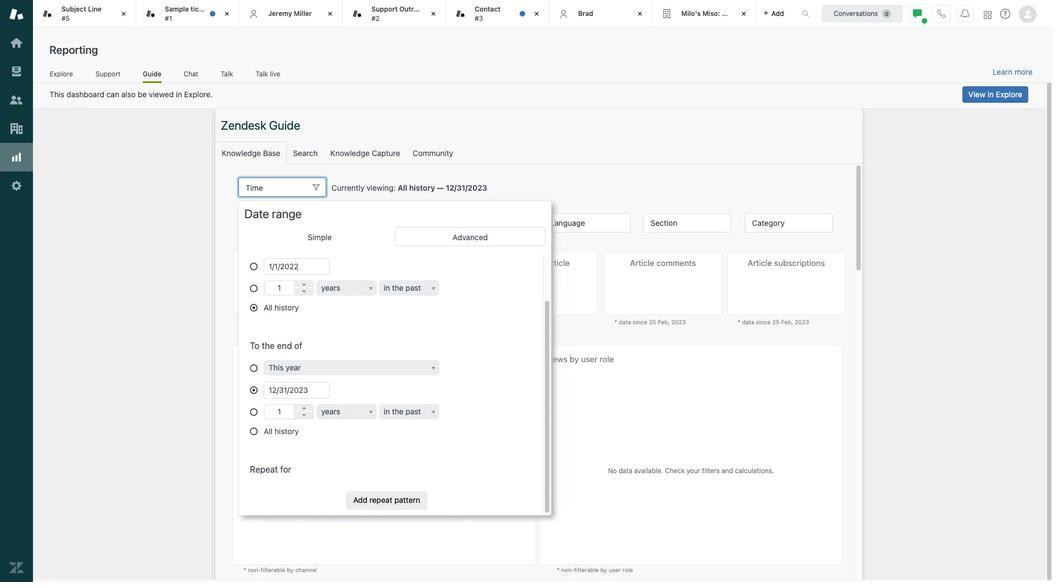 Task type: describe. For each thing, give the bounding box(es) containing it.
support for support outreach #2
[[372, 5, 398, 13]]

get help image
[[1001, 9, 1011, 19]]

learn more link
[[993, 67, 1033, 77]]

view in explore button
[[963, 86, 1029, 103]]

explore inside button
[[996, 90, 1023, 99]]

add
[[772, 9, 784, 17]]

learn
[[993, 67, 1013, 76]]

support for support
[[96, 70, 121, 78]]

tab containing subject line
[[33, 0, 136, 27]]

this dashboard can also be viewed in explore.
[[49, 90, 213, 99]]

#5
[[62, 14, 70, 22]]

#1 tab
[[136, 0, 240, 27]]

guide
[[143, 70, 162, 78]]

#3
[[475, 14, 483, 22]]

close image for jeremy miller tab
[[325, 8, 336, 19]]

customers image
[[9, 93, 24, 107]]

tab containing support outreach
[[343, 0, 447, 27]]

talk for talk live
[[256, 70, 268, 78]]

can
[[106, 90, 119, 99]]

explore link
[[49, 70, 73, 81]]

button displays agent's chat status as online. image
[[914, 9, 922, 18]]

also
[[121, 90, 136, 99]]

jeremy
[[268, 9, 292, 17]]

subject
[[62, 5, 86, 13]]

admin image
[[9, 179, 24, 193]]

tab containing contact
[[447, 0, 550, 27]]

jeremy miller
[[268, 9, 312, 17]]

line
[[88, 5, 102, 13]]

be
[[138, 90, 147, 99]]

zendesk support image
[[9, 7, 24, 21]]

views image
[[9, 64, 24, 79]]

subject line #5
[[62, 5, 102, 22]]

organizations image
[[9, 121, 24, 136]]

jeremy miller tab
[[240, 0, 343, 27]]



Task type: vqa. For each thing, say whether or not it's contained in the screenshot.
Close icon inside 'BRAD' tab
no



Task type: locate. For each thing, give the bounding box(es) containing it.
1 close image from the left
[[118, 8, 129, 19]]

guide link
[[143, 70, 162, 83]]

1 horizontal spatial support
[[372, 5, 398, 13]]

1 horizontal spatial talk
[[256, 70, 268, 78]]

in
[[176, 90, 182, 99], [988, 90, 994, 99]]

1 vertical spatial explore
[[996, 90, 1023, 99]]

0 horizontal spatial talk
[[221, 70, 233, 78]]

talk inside the talk link
[[221, 70, 233, 78]]

tabs tab list
[[33, 0, 791, 27]]

close image inside brad tab
[[635, 8, 646, 19]]

1 horizontal spatial close image
[[222, 8, 233, 19]]

0 horizontal spatial support
[[96, 70, 121, 78]]

conversations button
[[822, 5, 904, 22]]

support link
[[95, 70, 121, 81]]

talk for talk
[[221, 70, 233, 78]]

2 talk from the left
[[256, 70, 268, 78]]

brad
[[578, 9, 594, 17]]

chat link
[[184, 70, 199, 81]]

contact #3
[[475, 5, 501, 22]]

close image left brad
[[532, 8, 543, 19]]

1 vertical spatial support
[[96, 70, 121, 78]]

notifications image
[[961, 9, 970, 18]]

add button
[[757, 0, 791, 27]]

viewed
[[149, 90, 174, 99]]

close image
[[118, 8, 129, 19], [222, 8, 233, 19], [635, 8, 646, 19]]

more
[[1015, 67, 1033, 76]]

zendesk products image
[[984, 11, 992, 18]]

1 horizontal spatial explore
[[996, 90, 1023, 99]]

1 close image from the left
[[325, 8, 336, 19]]

in right the view
[[988, 90, 994, 99]]

0 vertical spatial support
[[372, 5, 398, 13]]

1 horizontal spatial in
[[988, 90, 994, 99]]

4 tab from the left
[[653, 0, 757, 27]]

brad tab
[[550, 0, 653, 27]]

1 in from the left
[[176, 90, 182, 99]]

support inside support outreach #2
[[372, 5, 398, 13]]

this
[[49, 90, 64, 99]]

2 horizontal spatial close image
[[635, 8, 646, 19]]

close image right line
[[118, 8, 129, 19]]

close image
[[325, 8, 336, 19], [428, 8, 439, 19], [532, 8, 543, 19], [739, 8, 750, 19]]

3 tab from the left
[[447, 0, 550, 27]]

live
[[270, 70, 281, 78]]

close image inside jeremy miller tab
[[325, 8, 336, 19]]

1 talk from the left
[[221, 70, 233, 78]]

2 tab from the left
[[343, 0, 447, 27]]

close image for first tab from the right
[[739, 8, 750, 19]]

explore down learn more link
[[996, 90, 1023, 99]]

explore.
[[184, 90, 213, 99]]

in right the viewed
[[176, 90, 182, 99]]

learn more
[[993, 67, 1033, 76]]

0 horizontal spatial in
[[176, 90, 182, 99]]

in inside button
[[988, 90, 994, 99]]

outreach
[[400, 5, 430, 13]]

2 in from the left
[[988, 90, 994, 99]]

3 close image from the left
[[532, 8, 543, 19]]

talk live
[[256, 70, 281, 78]]

close image right miller
[[325, 8, 336, 19]]

main element
[[0, 0, 33, 582]]

close image inside #1 tab
[[222, 8, 233, 19]]

reporting
[[49, 43, 98, 56]]

#2
[[372, 14, 380, 22]]

talk right chat
[[221, 70, 233, 78]]

1 tab from the left
[[33, 0, 136, 27]]

talk live link
[[255, 70, 281, 81]]

3 close image from the left
[[635, 8, 646, 19]]

get started image
[[9, 36, 24, 50]]

reporting image
[[9, 150, 24, 164]]

explore
[[50, 70, 73, 78], [996, 90, 1023, 99]]

support up can
[[96, 70, 121, 78]]

0 vertical spatial explore
[[50, 70, 73, 78]]

talk left live
[[256, 70, 268, 78]]

dashboard
[[67, 90, 104, 99]]

talk inside talk live link
[[256, 70, 268, 78]]

view
[[969, 90, 986, 99]]

close image left jeremy
[[222, 8, 233, 19]]

view in explore
[[969, 90, 1023, 99]]

support
[[372, 5, 398, 13], [96, 70, 121, 78]]

0 horizontal spatial explore
[[50, 70, 73, 78]]

close image right brad
[[635, 8, 646, 19]]

talk
[[221, 70, 233, 78], [256, 70, 268, 78]]

close image left add dropdown button
[[739, 8, 750, 19]]

talk link
[[221, 70, 233, 81]]

conversations
[[834, 9, 879, 17]]

miller
[[294, 9, 312, 17]]

4 close image from the left
[[739, 8, 750, 19]]

tab
[[33, 0, 136, 27], [343, 0, 447, 27], [447, 0, 550, 27], [653, 0, 757, 27]]

close image for tab containing support outreach
[[428, 8, 439, 19]]

contact
[[475, 5, 501, 13]]

zendesk image
[[9, 561, 24, 575]]

2 close image from the left
[[222, 8, 233, 19]]

#1
[[165, 14, 172, 22]]

support outreach #2
[[372, 5, 430, 22]]

support up #2
[[372, 5, 398, 13]]

explore up this
[[50, 70, 73, 78]]

chat
[[184, 70, 198, 78]]

2 close image from the left
[[428, 8, 439, 19]]

close image left #3
[[428, 8, 439, 19]]

0 horizontal spatial close image
[[118, 8, 129, 19]]



